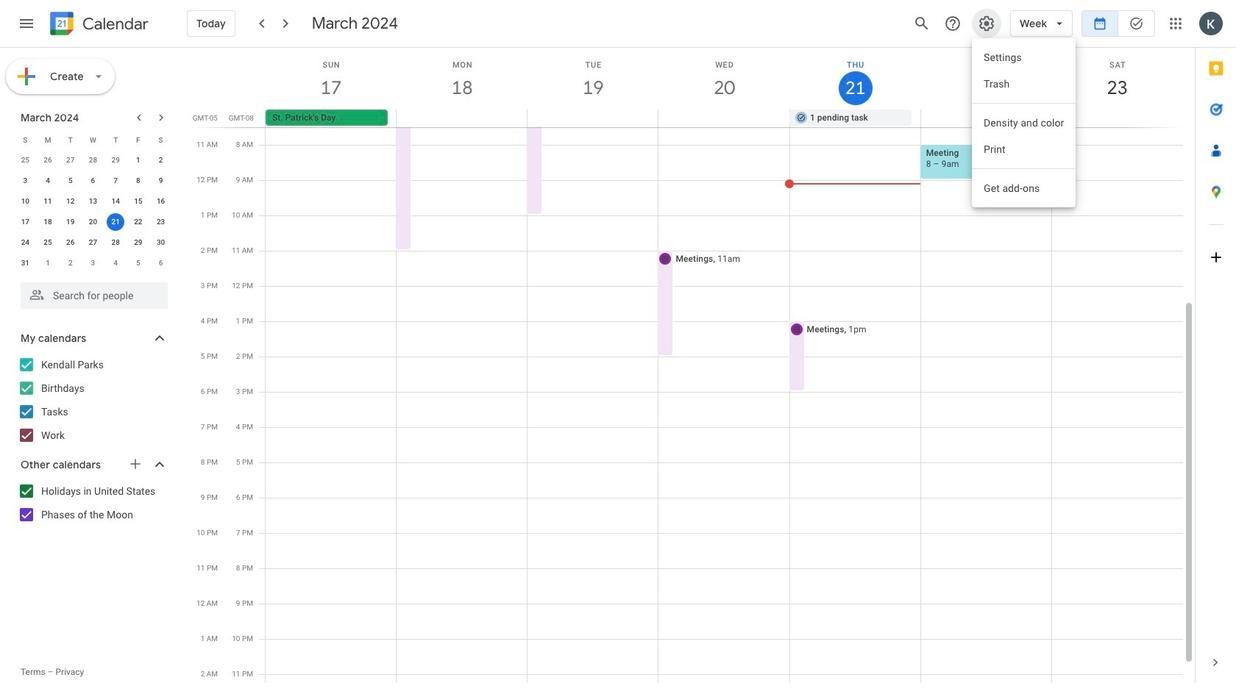 Task type: vqa. For each thing, say whether or not it's contained in the screenshot.
Add calendar TREE ITEM
no



Task type: locate. For each thing, give the bounding box(es) containing it.
16 element
[[152, 193, 170, 211]]

row
[[259, 110, 1196, 127], [14, 130, 172, 150], [14, 150, 172, 171], [14, 171, 172, 191], [14, 191, 172, 212], [14, 212, 172, 233], [14, 233, 172, 253], [14, 253, 172, 274]]

10 element
[[16, 193, 34, 211]]

april 3 element
[[84, 255, 102, 272]]

21, today element
[[107, 214, 125, 231]]

april 2 element
[[62, 255, 79, 272]]

april 5 element
[[129, 255, 147, 272]]

add other calendars image
[[128, 457, 143, 472]]

14 element
[[107, 193, 125, 211]]

main drawer image
[[18, 15, 35, 32]]

5 element
[[62, 172, 79, 190]]

heading
[[80, 15, 149, 33]]

22 element
[[129, 214, 147, 231]]

april 1 element
[[39, 255, 57, 272]]

None search field
[[0, 277, 183, 309]]

tab list
[[1196, 48, 1237, 643]]

13 element
[[84, 193, 102, 211]]

28 element
[[107, 234, 125, 252]]

9 element
[[152, 172, 170, 190]]

27 element
[[84, 234, 102, 252]]

8 element
[[129, 172, 147, 190]]

19 element
[[62, 214, 79, 231]]

cell
[[397, 110, 528, 127], [528, 110, 659, 127], [659, 110, 790, 127], [921, 110, 1052, 127], [1052, 110, 1183, 127], [104, 212, 127, 233]]

20 element
[[84, 214, 102, 231]]

settings menu menu
[[973, 38, 1077, 208]]

cell inside march 2024 'grid'
[[104, 212, 127, 233]]

march 2024 grid
[[14, 130, 172, 274]]

grid
[[188, 48, 1196, 684]]

row group
[[14, 150, 172, 274]]

12 element
[[62, 193, 79, 211]]

23 element
[[152, 214, 170, 231]]

calendar element
[[47, 9, 149, 41]]

4 element
[[39, 172, 57, 190]]

30 element
[[152, 234, 170, 252]]



Task type: describe. For each thing, give the bounding box(es) containing it.
29 element
[[129, 234, 147, 252]]

31 element
[[16, 255, 34, 272]]

3 element
[[16, 172, 34, 190]]

1 element
[[129, 152, 147, 169]]

18 element
[[39, 214, 57, 231]]

february 26 element
[[39, 152, 57, 169]]

6 element
[[84, 172, 102, 190]]

Search for people text field
[[29, 283, 159, 309]]

heading inside 'calendar' element
[[80, 15, 149, 33]]

february 27 element
[[62, 152, 79, 169]]

17 element
[[16, 214, 34, 231]]

february 28 element
[[84, 152, 102, 169]]

25 element
[[39, 234, 57, 252]]

26 element
[[62, 234, 79, 252]]

my calendars list
[[3, 353, 183, 448]]

7 element
[[107, 172, 125, 190]]

february 25 element
[[16, 152, 34, 169]]

april 4 element
[[107, 255, 125, 272]]

april 6 element
[[152, 255, 170, 272]]

2 element
[[152, 152, 170, 169]]

february 29 element
[[107, 152, 125, 169]]

settings menu image
[[979, 15, 996, 32]]

11 element
[[39, 193, 57, 211]]

24 element
[[16, 234, 34, 252]]

15 element
[[129, 193, 147, 211]]

other calendars list
[[3, 480, 183, 527]]



